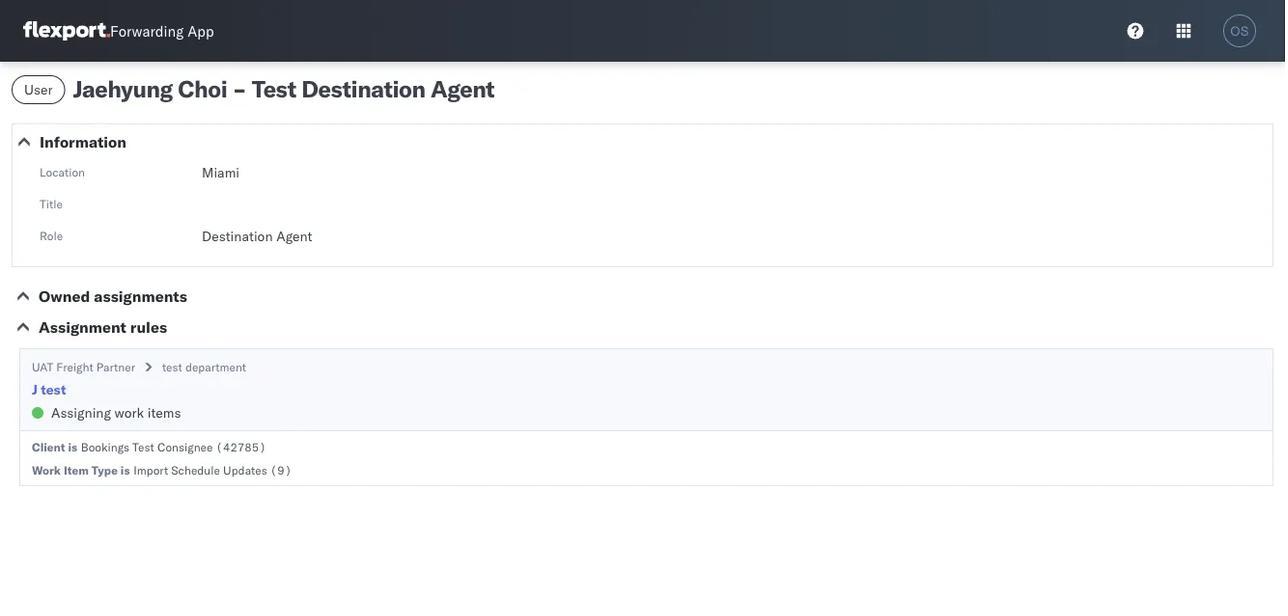 Task type: vqa. For each thing, say whether or not it's contained in the screenshot.
the Item
yes



Task type: locate. For each thing, give the bounding box(es) containing it.
1 horizontal spatial agent
[[431, 74, 495, 103]]

uat
[[32, 360, 53, 375]]

department
[[185, 360, 246, 375]]

1 vertical spatial test
[[132, 440, 154, 455]]

0 vertical spatial test
[[252, 74, 296, 103]]

0 horizontal spatial test
[[132, 440, 154, 455]]

test left department
[[162, 360, 182, 375]]

client is bookings test consignee (42785)
[[32, 440, 266, 455]]

work item type is
[[32, 463, 130, 478]]

0 horizontal spatial is
[[68, 440, 77, 455]]

destination
[[302, 74, 426, 103], [202, 228, 273, 245]]

(9)
[[270, 463, 292, 478]]

j test
[[32, 382, 66, 399]]

0 vertical spatial test
[[162, 360, 182, 375]]

test right - at the top left
[[252, 74, 296, 103]]

os button
[[1218, 9, 1263, 53]]

1 horizontal spatial is
[[121, 463, 130, 478]]

agent
[[431, 74, 495, 103], [276, 228, 313, 245]]

1 horizontal spatial test
[[162, 360, 182, 375]]

app
[[188, 22, 214, 40]]

is
[[68, 440, 77, 455], [121, 463, 130, 478]]

title
[[40, 197, 63, 211]]

is right type
[[121, 463, 130, 478]]

partner
[[96, 360, 135, 375]]

1 vertical spatial is
[[121, 463, 130, 478]]

is up item
[[68, 440, 77, 455]]

test
[[252, 74, 296, 103], [132, 440, 154, 455]]

1 vertical spatial destination
[[202, 228, 273, 245]]

item
[[64, 463, 89, 478]]

choi
[[178, 74, 227, 103]]

0 vertical spatial is
[[68, 440, 77, 455]]

0 horizontal spatial agent
[[276, 228, 313, 245]]

user
[[24, 81, 53, 98]]

1 horizontal spatial destination
[[302, 74, 426, 103]]

forwarding app link
[[23, 21, 214, 41]]

test right j
[[41, 382, 66, 399]]

owned assignments
[[39, 287, 187, 306]]

os
[[1231, 24, 1250, 38]]

destination agent
[[202, 228, 313, 245]]

uat freight partner
[[32, 360, 135, 375]]

test
[[162, 360, 182, 375], [41, 382, 66, 399]]

jaehyung
[[73, 74, 173, 103]]

1 horizontal spatial test
[[252, 74, 296, 103]]

work
[[32, 463, 61, 478]]

flexport. image
[[23, 21, 110, 41]]

rules
[[130, 318, 167, 337]]

1 vertical spatial test
[[41, 382, 66, 399]]

freight
[[56, 360, 93, 375]]

-
[[233, 74, 247, 103]]

import schedule updates (9)
[[133, 463, 292, 478]]

test up import
[[132, 440, 154, 455]]

assignment
[[39, 318, 126, 337]]



Task type: describe. For each thing, give the bounding box(es) containing it.
j
[[32, 382, 38, 399]]

assignment rules
[[39, 318, 167, 337]]

information
[[40, 132, 127, 152]]

items
[[148, 405, 181, 422]]

forwarding
[[110, 22, 184, 40]]

schedule
[[171, 463, 220, 478]]

assigning work items
[[51, 405, 181, 422]]

location
[[40, 165, 85, 179]]

role
[[40, 228, 63, 243]]

0 vertical spatial agent
[[431, 74, 495, 103]]

test department
[[162, 360, 246, 375]]

(42785)
[[216, 440, 266, 455]]

assigning
[[51, 405, 111, 422]]

bookings
[[81, 440, 129, 455]]

consignee
[[157, 440, 213, 455]]

1 vertical spatial agent
[[276, 228, 313, 245]]

test for destination
[[252, 74, 296, 103]]

0 horizontal spatial destination
[[202, 228, 273, 245]]

owned
[[39, 287, 90, 306]]

0 vertical spatial destination
[[302, 74, 426, 103]]

assignments
[[94, 287, 187, 306]]

work
[[115, 405, 144, 422]]

j test link
[[32, 381, 66, 400]]

test for consignee
[[132, 440, 154, 455]]

import
[[133, 463, 168, 478]]

jaehyung choi - test destination agent
[[73, 74, 495, 103]]

0 horizontal spatial test
[[41, 382, 66, 399]]

forwarding app
[[110, 22, 214, 40]]

type
[[92, 463, 118, 478]]

updates
[[223, 463, 267, 478]]

miami
[[202, 164, 240, 181]]

client
[[32, 440, 65, 455]]



